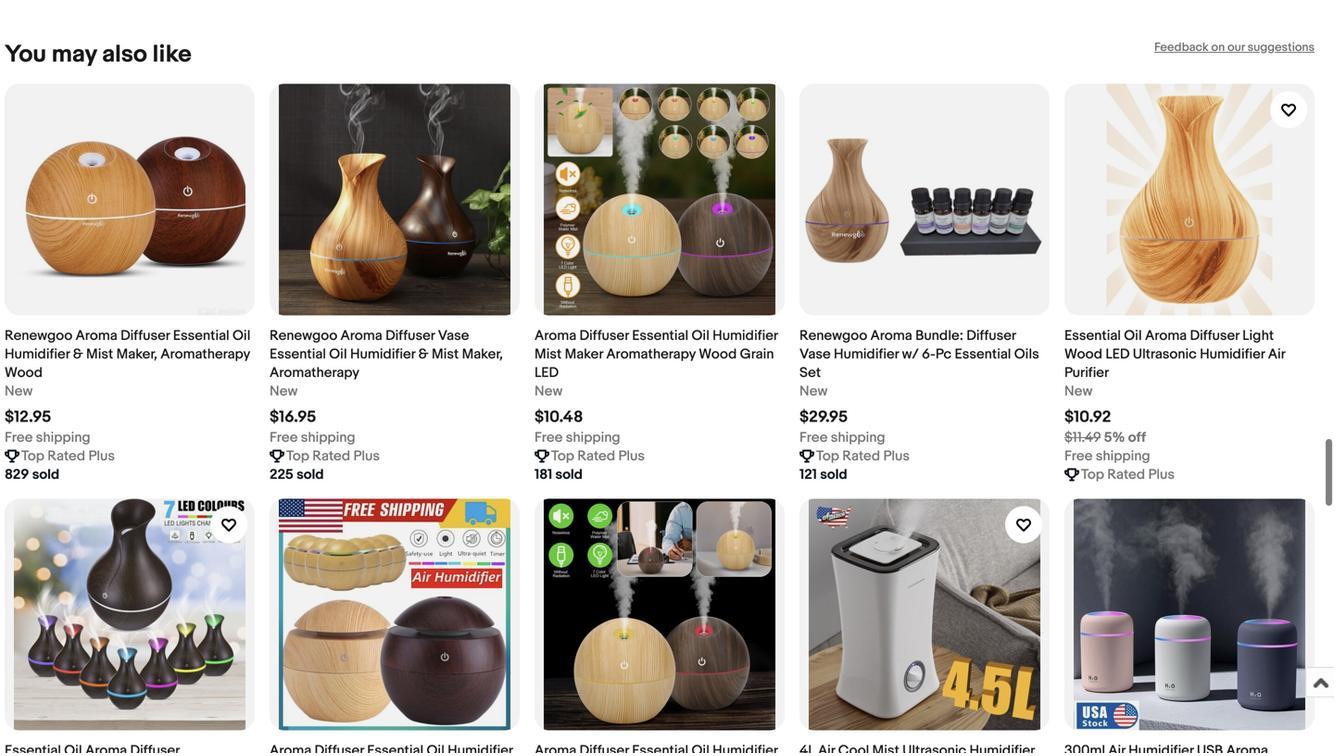 Task type: describe. For each thing, give the bounding box(es) containing it.
plus for $10.48
[[619, 448, 645, 465]]

rated for $29.95
[[843, 448, 880, 465]]

humidifier inside renewgoo aroma diffuser vase essential oil humidifier & mist maker, aromatherapy new $16.95 free shipping
[[350, 346, 415, 363]]

top rated plus text field for $10.48
[[551, 447, 645, 466]]

mist inside 'aroma diffuser essential oil humidifier mist maker aromatherapy wood grain led new $10.48 free shipping'
[[535, 346, 562, 363]]

humidifier inside 'renewgoo aroma diffuser essential oil humidifier & mist maker, aromatherapy wood new $12.95 free shipping'
[[5, 346, 70, 363]]

free for $16.95
[[270, 430, 298, 446]]

$12.95
[[5, 408, 51, 427]]

w/
[[902, 346, 919, 363]]

you may also like
[[5, 40, 192, 69]]

plus for $16.95
[[354, 448, 380, 465]]

renewgoo aroma bundle: diffuser vase humidifier w/ 6-pc essential oils set new $29.95 free shipping
[[800, 328, 1040, 446]]

new text field for $16.95
[[270, 382, 298, 401]]

shipping for $16.95
[[301, 430, 356, 446]]

$29.95 text field
[[800, 408, 848, 427]]

free shipping text field for $29.95
[[800, 429, 886, 447]]

shipping inside "essential oil aroma diffuser light wood led ultrasonic humidifier air purifier new $10.92 $11.49 5% off free shipping"
[[1096, 448, 1151, 465]]

new inside renewgoo aroma bundle: diffuser vase humidifier w/ 6-pc essential oils set new $29.95 free shipping
[[800, 383, 828, 400]]

oil inside 'aroma diffuser essential oil humidifier mist maker aromatherapy wood grain led new $10.48 free shipping'
[[692, 328, 710, 344]]

6-
[[922, 346, 936, 363]]

sold for $29.95
[[820, 467, 848, 483]]

essential inside 'aroma diffuser essential oil humidifier mist maker aromatherapy wood grain led new $10.48 free shipping'
[[632, 328, 689, 344]]

5%
[[1104, 430, 1125, 446]]

225
[[270, 467, 294, 483]]

essential inside renewgoo aroma diffuser vase essential oil humidifier & mist maker, aromatherapy new $16.95 free shipping
[[270, 346, 326, 363]]

diffuser inside 'renewgoo aroma diffuser essential oil humidifier & mist maker, aromatherapy wood new $12.95 free shipping'
[[121, 328, 170, 344]]

top rated plus for $12.95
[[21, 448, 115, 465]]

2 horizontal spatial free shipping text field
[[1065, 447, 1151, 466]]

aromatherapy inside 'aroma diffuser essential oil humidifier mist maker aromatherapy wood grain led new $10.48 free shipping'
[[606, 346, 696, 363]]

ultrasonic
[[1133, 346, 1197, 363]]

new text field for $12.95
[[5, 382, 33, 401]]

top rated plus text field for $29.95
[[816, 447, 910, 466]]

diffuser inside renewgoo aroma bundle: diffuser vase humidifier w/ 6-pc essential oils set new $29.95 free shipping
[[967, 328, 1016, 344]]

aromatherapy inside renewgoo aroma diffuser vase essential oil humidifier & mist maker, aromatherapy new $16.95 free shipping
[[270, 365, 360, 381]]

top rated plus for $29.95
[[816, 448, 910, 465]]

& inside 'renewgoo aroma diffuser essential oil humidifier & mist maker, aromatherapy wood new $12.95 free shipping'
[[73, 346, 83, 363]]

free shipping text field for $12.95
[[5, 429, 90, 447]]

led inside "essential oil aroma diffuser light wood led ultrasonic humidifier air purifier new $10.92 $11.49 5% off free shipping"
[[1106, 346, 1130, 363]]

$12.95 text field
[[5, 408, 51, 427]]

renewgoo for $12.95
[[5, 328, 72, 344]]

led inside 'aroma diffuser essential oil humidifier mist maker aromatherapy wood grain led new $10.48 free shipping'
[[535, 365, 559, 381]]

feedback on our suggestions
[[1155, 40, 1315, 55]]

aroma diffuser essential oil humidifier mist maker aromatherapy wood grain led new $10.48 free shipping
[[535, 328, 778, 446]]

aroma inside 'aroma diffuser essential oil humidifier mist maker aromatherapy wood grain led new $10.48 free shipping'
[[535, 328, 577, 344]]

plus down "essential oil aroma diffuser light wood led ultrasonic humidifier air purifier new $10.92 $11.49 5% off free shipping"
[[1149, 467, 1175, 483]]

free shipping text field for $16.95
[[270, 429, 356, 447]]

free for $10.48
[[535, 430, 563, 446]]

light
[[1243, 328, 1274, 344]]

wood inside "essential oil aroma diffuser light wood led ultrasonic humidifier air purifier new $10.92 $11.49 5% off free shipping"
[[1065, 346, 1103, 363]]

free inside "essential oil aroma diffuser light wood led ultrasonic humidifier air purifier new $10.92 $11.49 5% off free shipping"
[[1065, 448, 1093, 465]]

previous price $11.49 5% off text field
[[1065, 429, 1146, 447]]

top for $12.95
[[21, 448, 44, 465]]

also
[[102, 40, 147, 69]]

purifier
[[1065, 365, 1109, 381]]

humidifier inside 'aroma diffuser essential oil humidifier mist maker aromatherapy wood grain led new $10.48 free shipping'
[[713, 328, 778, 344]]

& inside renewgoo aroma diffuser vase essential oil humidifier & mist maker, aromatherapy new $16.95 free shipping
[[419, 346, 429, 363]]

feedback on our suggestions link
[[1155, 40, 1315, 55]]

our
[[1228, 40, 1245, 55]]

top for $10.48
[[551, 448, 575, 465]]

121 sold
[[800, 467, 848, 483]]

essential inside renewgoo aroma bundle: diffuser vase humidifier w/ 6-pc essential oils set new $29.95 free shipping
[[955, 346, 1011, 363]]

top rated plus down off
[[1081, 467, 1175, 483]]

mist inside renewgoo aroma diffuser vase essential oil humidifier & mist maker, aromatherapy new $16.95 free shipping
[[432, 346, 459, 363]]

829 sold text field
[[5, 466, 59, 484]]

$10.48 text field
[[535, 408, 583, 427]]

2 horizontal spatial top rated plus text field
[[1081, 466, 1175, 484]]

on
[[1212, 40, 1225, 55]]

225 sold
[[270, 467, 324, 483]]

essential inside "essential oil aroma diffuser light wood led ultrasonic humidifier air purifier new $10.92 $11.49 5% off free shipping"
[[1065, 328, 1121, 344]]

rated for $16.95
[[313, 448, 350, 465]]

mist inside 'renewgoo aroma diffuser essential oil humidifier & mist maker, aromatherapy wood new $12.95 free shipping'
[[86, 346, 113, 363]]

renewgoo aroma diffuser vase essential oil humidifier & mist maker, aromatherapy new $16.95 free shipping
[[270, 328, 503, 446]]

$29.95
[[800, 408, 848, 427]]

aromatherapy inside 'renewgoo aroma diffuser essential oil humidifier & mist maker, aromatherapy wood new $12.95 free shipping'
[[161, 346, 250, 363]]

rated down off
[[1108, 467, 1146, 483]]

like
[[153, 40, 192, 69]]

sold for $12.95
[[32, 467, 59, 483]]

sold for $10.48
[[556, 467, 583, 483]]



Task type: locate. For each thing, give the bounding box(es) containing it.
5 aroma from the left
[[1145, 328, 1187, 344]]

Top Rated Plus text field
[[286, 447, 380, 466], [816, 447, 910, 466]]

aroma
[[76, 328, 117, 344], [341, 328, 382, 344], [535, 328, 577, 344], [871, 328, 913, 344], [1145, 328, 1187, 344]]

0 horizontal spatial free shipping text field
[[270, 429, 356, 447]]

new
[[5, 383, 33, 400], [270, 383, 298, 400], [535, 383, 563, 400], [800, 383, 828, 400], [1065, 383, 1093, 400]]

free shipping text field down the $12.95 text field
[[5, 429, 90, 447]]

3 mist from the left
[[535, 346, 562, 363]]

free shipping text field down $29.95
[[800, 429, 886, 447]]

3 renewgoo from the left
[[800, 328, 868, 344]]

1 & from the left
[[73, 346, 83, 363]]

top down $11.49 in the bottom right of the page
[[1081, 467, 1105, 483]]

humidifier inside renewgoo aroma bundle: diffuser vase humidifier w/ 6-pc essential oils set new $29.95 free shipping
[[834, 346, 899, 363]]

aroma inside renewgoo aroma diffuser vase essential oil humidifier & mist maker, aromatherapy new $16.95 free shipping
[[341, 328, 382, 344]]

air
[[1268, 346, 1286, 363]]

5 new from the left
[[1065, 383, 1093, 400]]

pc
[[936, 346, 952, 363]]

aromatherapy
[[161, 346, 250, 363], [606, 346, 696, 363], [270, 365, 360, 381]]

renewgoo inside renewgoo aroma diffuser vase essential oil humidifier & mist maker, aromatherapy new $16.95 free shipping
[[270, 328, 337, 344]]

maker
[[565, 346, 603, 363]]

1 vertical spatial vase
[[800, 346, 831, 363]]

renewgoo up the set
[[800, 328, 868, 344]]

top rated plus text field up 121 sold
[[816, 447, 910, 466]]

maker,
[[116, 346, 157, 363], [462, 346, 503, 363]]

led up $10.48
[[535, 365, 559, 381]]

humidifier inside "essential oil aroma diffuser light wood led ultrasonic humidifier air purifier new $10.92 $11.49 5% off free shipping"
[[1200, 346, 1265, 363]]

new for $16.95
[[270, 383, 298, 400]]

oil inside renewgoo aroma diffuser vase essential oil humidifier & mist maker, aromatherapy new $16.95 free shipping
[[329, 346, 347, 363]]

oils
[[1015, 346, 1040, 363]]

suggestions
[[1248, 40, 1315, 55]]

121 sold text field
[[800, 466, 848, 484]]

sold right 225 on the bottom
[[297, 467, 324, 483]]

oil
[[233, 328, 251, 344], [692, 328, 710, 344], [1124, 328, 1142, 344], [329, 346, 347, 363]]

new text field up the $12.95 text field
[[5, 382, 33, 401]]

0 horizontal spatial renewgoo
[[5, 328, 72, 344]]

New text field
[[1065, 382, 1093, 401]]

top rated plus text field up 225 sold
[[286, 447, 380, 466]]

0 horizontal spatial aromatherapy
[[161, 346, 250, 363]]

free shipping text field for $10.48
[[535, 429, 621, 447]]

1 horizontal spatial maker,
[[462, 346, 503, 363]]

maker, inside 'renewgoo aroma diffuser essential oil humidifier & mist maker, aromatherapy wood new $12.95 free shipping'
[[116, 346, 157, 363]]

1 horizontal spatial free shipping text field
[[535, 429, 621, 447]]

$16.95
[[270, 408, 316, 427]]

2 horizontal spatial mist
[[535, 346, 562, 363]]

top up 121 sold text box
[[816, 448, 840, 465]]

top for $16.95
[[286, 448, 309, 465]]

renewgoo for new
[[800, 328, 868, 344]]

new text field for new
[[800, 382, 828, 401]]

top rated plus text field down off
[[1081, 466, 1175, 484]]

sold right 181
[[556, 467, 583, 483]]

181 sold
[[535, 467, 583, 483]]

4 new text field from the left
[[800, 382, 828, 401]]

$10.92 text field
[[1065, 408, 1111, 427]]

rated up 181 sold text box
[[578, 448, 615, 465]]

$16.95 text field
[[270, 408, 316, 427]]

humidifier
[[713, 328, 778, 344], [5, 346, 70, 363], [350, 346, 415, 363], [834, 346, 899, 363], [1200, 346, 1265, 363]]

1 horizontal spatial aromatherapy
[[270, 365, 360, 381]]

top rated plus text field up "181 sold"
[[551, 447, 645, 466]]

top rated plus up 225 sold text box at the left bottom
[[286, 448, 380, 465]]

2 diffuser from the left
[[386, 328, 435, 344]]

diffuser inside 'aroma diffuser essential oil humidifier mist maker aromatherapy wood grain led new $10.48 free shipping'
[[580, 328, 629, 344]]

1 horizontal spatial free shipping text field
[[800, 429, 886, 447]]

225 sold text field
[[270, 466, 324, 484]]

free down $16.95
[[270, 430, 298, 446]]

new up the $12.95 text field
[[5, 383, 33, 400]]

top rated plus up 181 sold text box
[[551, 448, 645, 465]]

2 new from the left
[[270, 383, 298, 400]]

1 new text field from the left
[[5, 382, 33, 401]]

free inside 'renewgoo aroma diffuser essential oil humidifier & mist maker, aromatherapy wood new $12.95 free shipping'
[[5, 430, 33, 446]]

0 horizontal spatial led
[[535, 365, 559, 381]]

1 maker, from the left
[[116, 346, 157, 363]]

4 aroma from the left
[[871, 328, 913, 344]]

new inside "essential oil aroma diffuser light wood led ultrasonic humidifier air purifier new $10.92 $11.49 5% off free shipping"
[[1065, 383, 1093, 400]]

0 horizontal spatial vase
[[438, 328, 469, 344]]

3 new from the left
[[535, 383, 563, 400]]

renewgoo for $16.95
[[270, 328, 337, 344]]

new inside 'renewgoo aroma diffuser essential oil humidifier & mist maker, aromatherapy wood new $12.95 free shipping'
[[5, 383, 33, 400]]

vase inside renewgoo aroma bundle: diffuser vase humidifier w/ 6-pc essential oils set new $29.95 free shipping
[[800, 346, 831, 363]]

shipping for $10.48
[[566, 430, 621, 446]]

renewgoo inside 'renewgoo aroma diffuser essential oil humidifier & mist maker, aromatherapy wood new $12.95 free shipping'
[[5, 328, 72, 344]]

may
[[52, 40, 97, 69]]

renewgoo up the $12.95 text field
[[5, 328, 72, 344]]

new text field up $10.48
[[535, 382, 563, 401]]

plus for $29.95
[[884, 448, 910, 465]]

shipping down the $12.95 text field
[[36, 430, 90, 446]]

2 maker, from the left
[[462, 346, 503, 363]]

sold right 829
[[32, 467, 59, 483]]

2 free shipping text field from the left
[[800, 429, 886, 447]]

maker, inside renewgoo aroma diffuser vase essential oil humidifier & mist maker, aromatherapy new $16.95 free shipping
[[462, 346, 503, 363]]

top up 829 sold
[[21, 448, 44, 465]]

top rated plus
[[21, 448, 115, 465], [286, 448, 380, 465], [551, 448, 645, 465], [816, 448, 910, 465], [1081, 467, 1175, 483]]

wood up the $12.95 text field
[[5, 365, 43, 381]]

rated up 121 sold
[[843, 448, 880, 465]]

free shipping text field down $16.95
[[270, 429, 356, 447]]

1 horizontal spatial top rated plus text field
[[551, 447, 645, 466]]

aroma inside 'renewgoo aroma diffuser essential oil humidifier & mist maker, aromatherapy wood new $12.95 free shipping'
[[76, 328, 117, 344]]

Top Rated Plus text field
[[21, 447, 115, 466], [551, 447, 645, 466], [1081, 466, 1175, 484]]

1 top rated plus text field from the left
[[286, 447, 380, 466]]

free inside renewgoo aroma diffuser vase essential oil humidifier & mist maker, aromatherapy new $16.95 free shipping
[[270, 430, 298, 446]]

2 horizontal spatial wood
[[1065, 346, 1103, 363]]

vase
[[438, 328, 469, 344], [800, 346, 831, 363]]

aroma for new
[[871, 328, 913, 344]]

bundle:
[[916, 328, 964, 344]]

3 aroma from the left
[[535, 328, 577, 344]]

2 mist from the left
[[432, 346, 459, 363]]

rated
[[48, 448, 85, 465], [313, 448, 350, 465], [578, 448, 615, 465], [843, 448, 880, 465], [1108, 467, 1146, 483]]

essential inside 'renewgoo aroma diffuser essential oil humidifier & mist maker, aromatherapy wood new $12.95 free shipping'
[[173, 328, 229, 344]]

shipping down $10.48
[[566, 430, 621, 446]]

rated up 829 sold text box
[[48, 448, 85, 465]]

829 sold
[[5, 467, 59, 483]]

1 free shipping text field from the left
[[5, 429, 90, 447]]

1 horizontal spatial wood
[[699, 346, 737, 363]]

wood left grain
[[699, 346, 737, 363]]

wood up the purifier
[[1065, 346, 1103, 363]]

shipping inside 'aroma diffuser essential oil humidifier mist maker aromatherapy wood grain led new $10.48 free shipping'
[[566, 430, 621, 446]]

new up $16.95
[[270, 383, 298, 400]]

2 new text field from the left
[[270, 382, 298, 401]]

feedback
[[1155, 40, 1209, 55]]

New text field
[[5, 382, 33, 401], [270, 382, 298, 401], [535, 382, 563, 401], [800, 382, 828, 401]]

0 horizontal spatial maker,
[[116, 346, 157, 363]]

Free shipping text field
[[270, 429, 356, 447], [535, 429, 621, 447], [1065, 447, 1151, 466]]

new up $10.48
[[535, 383, 563, 400]]

4 sold from the left
[[820, 467, 848, 483]]

181
[[535, 467, 552, 483]]

2 renewgoo from the left
[[270, 328, 337, 344]]

vase inside renewgoo aroma diffuser vase essential oil humidifier & mist maker, aromatherapy new $16.95 free shipping
[[438, 328, 469, 344]]

new inside renewgoo aroma diffuser vase essential oil humidifier & mist maker, aromatherapy new $16.95 free shipping
[[270, 383, 298, 400]]

shipping inside renewgoo aroma bundle: diffuser vase humidifier w/ 6-pc essential oils set new $29.95 free shipping
[[831, 430, 886, 446]]

2 top rated plus text field from the left
[[816, 447, 910, 466]]

free inside renewgoo aroma bundle: diffuser vase humidifier w/ 6-pc essential oils set new $29.95 free shipping
[[800, 430, 828, 446]]

rated up 225 sold
[[313, 448, 350, 465]]

free shipping text field down $10.48
[[535, 429, 621, 447]]

top
[[21, 448, 44, 465], [286, 448, 309, 465], [551, 448, 575, 465], [816, 448, 840, 465], [1081, 467, 1105, 483]]

4 new from the left
[[800, 383, 828, 400]]

plus for $12.95
[[88, 448, 115, 465]]

1 horizontal spatial led
[[1106, 346, 1130, 363]]

1 diffuser from the left
[[121, 328, 170, 344]]

you
[[5, 40, 46, 69]]

&
[[73, 346, 83, 363], [419, 346, 429, 363]]

new text field down the set
[[800, 382, 828, 401]]

new down the purifier
[[1065, 383, 1093, 400]]

1 horizontal spatial top rated plus text field
[[816, 447, 910, 466]]

2 aroma from the left
[[341, 328, 382, 344]]

shipping inside renewgoo aroma diffuser vase essential oil humidifier & mist maker, aromatherapy new $16.95 free shipping
[[301, 430, 356, 446]]

new inside 'aroma diffuser essential oil humidifier mist maker aromatherapy wood grain led new $10.48 free shipping'
[[535, 383, 563, 400]]

free down the $12.95 text field
[[5, 430, 33, 446]]

oil inside 'renewgoo aroma diffuser essential oil humidifier & mist maker, aromatherapy wood new $12.95 free shipping'
[[233, 328, 251, 344]]

1 new from the left
[[5, 383, 33, 400]]

4 diffuser from the left
[[967, 328, 1016, 344]]

mist
[[86, 346, 113, 363], [432, 346, 459, 363], [535, 346, 562, 363]]

rated for $10.48
[[578, 448, 615, 465]]

0 horizontal spatial mist
[[86, 346, 113, 363]]

2 horizontal spatial renewgoo
[[800, 328, 868, 344]]

diffuser
[[121, 328, 170, 344], [386, 328, 435, 344], [580, 328, 629, 344], [967, 328, 1016, 344], [1190, 328, 1240, 344]]

shipping inside 'renewgoo aroma diffuser essential oil humidifier & mist maker, aromatherapy wood new $12.95 free shipping'
[[36, 430, 90, 446]]

1 aroma from the left
[[76, 328, 117, 344]]

list containing $12.95
[[5, 69, 1330, 753]]

0 horizontal spatial top rated plus text field
[[21, 447, 115, 466]]

1 horizontal spatial &
[[419, 346, 429, 363]]

0 horizontal spatial free shipping text field
[[5, 429, 90, 447]]

1 horizontal spatial vase
[[800, 346, 831, 363]]

diffuser inside renewgoo aroma diffuser vase essential oil humidifier & mist maker, aromatherapy new $16.95 free shipping
[[386, 328, 435, 344]]

free inside 'aroma diffuser essential oil humidifier mist maker aromatherapy wood grain led new $10.48 free shipping'
[[535, 430, 563, 446]]

aroma for $12.95
[[76, 328, 117, 344]]

diffuser inside "essential oil aroma diffuser light wood led ultrasonic humidifier air purifier new $10.92 $11.49 5% off free shipping"
[[1190, 328, 1240, 344]]

1 sold from the left
[[32, 467, 59, 483]]

off
[[1129, 430, 1146, 446]]

$11.49
[[1065, 430, 1101, 446]]

wood inside 'aroma diffuser essential oil humidifier mist maker aromatherapy wood grain led new $10.48 free shipping'
[[699, 346, 737, 363]]

0 horizontal spatial &
[[73, 346, 83, 363]]

top up 225 sold
[[286, 448, 309, 465]]

new for $10.92
[[1065, 383, 1093, 400]]

1 mist from the left
[[86, 346, 113, 363]]

essential
[[173, 328, 229, 344], [632, 328, 689, 344], [1065, 328, 1121, 344], [270, 346, 326, 363], [955, 346, 1011, 363]]

new for $12.95
[[5, 383, 33, 400]]

2 horizontal spatial aromatherapy
[[606, 346, 696, 363]]

0 horizontal spatial top rated plus text field
[[286, 447, 380, 466]]

2 & from the left
[[419, 346, 429, 363]]

led
[[1106, 346, 1130, 363], [535, 365, 559, 381]]

$10.92
[[1065, 408, 1111, 427]]

aroma inside "essential oil aroma diffuser light wood led ultrasonic humidifier air purifier new $10.92 $11.49 5% off free shipping"
[[1145, 328, 1187, 344]]

free down $10.48 text field
[[535, 430, 563, 446]]

Free shipping text field
[[5, 429, 90, 447], [800, 429, 886, 447]]

wood inside 'renewgoo aroma diffuser essential oil humidifier & mist maker, aromatherapy wood new $12.95 free shipping'
[[5, 365, 43, 381]]

renewgoo up $16.95 text box
[[270, 328, 337, 344]]

wood
[[699, 346, 737, 363], [1065, 346, 1103, 363], [5, 365, 43, 381]]

1 vertical spatial led
[[535, 365, 559, 381]]

rated for $12.95
[[48, 448, 85, 465]]

oil inside "essential oil aroma diffuser light wood led ultrasonic humidifier air purifier new $10.92 $11.49 5% off free shipping"
[[1124, 328, 1142, 344]]

0 horizontal spatial wood
[[5, 365, 43, 381]]

top up 181 sold text box
[[551, 448, 575, 465]]

2 sold from the left
[[297, 467, 324, 483]]

shipping
[[36, 430, 90, 446], [301, 430, 356, 446], [566, 430, 621, 446], [831, 430, 886, 446], [1096, 448, 1151, 465]]

free
[[5, 430, 33, 446], [270, 430, 298, 446], [535, 430, 563, 446], [800, 430, 828, 446], [1065, 448, 1093, 465]]

plus down 'aroma diffuser essential oil humidifier mist maker aromatherapy wood grain led new $10.48 free shipping'
[[619, 448, 645, 465]]

grain
[[740, 346, 774, 363]]

shipping for $12.95
[[36, 430, 90, 446]]

$10.48
[[535, 408, 583, 427]]

list
[[5, 69, 1330, 753]]

renewgoo aroma diffuser essential oil humidifier & mist maker, aromatherapy wood new $12.95 free shipping
[[5, 328, 251, 446]]

top rated plus text field for $12.95
[[21, 447, 115, 466]]

top rated plus text field for $16.95
[[286, 447, 380, 466]]

renewgoo
[[5, 328, 72, 344], [270, 328, 337, 344], [800, 328, 868, 344]]

new text field up $16.95
[[270, 382, 298, 401]]

top rated plus up 829 sold text box
[[21, 448, 115, 465]]

essential oil aroma diffuser light wood led ultrasonic humidifier air purifier new $10.92 $11.49 5% off free shipping
[[1065, 328, 1286, 465]]

new down the set
[[800, 383, 828, 400]]

plus down renewgoo aroma diffuser vase essential oil humidifier & mist maker, aromatherapy new $16.95 free shipping
[[354, 448, 380, 465]]

0 vertical spatial vase
[[438, 328, 469, 344]]

181 sold text field
[[535, 466, 583, 484]]

aroma inside renewgoo aroma bundle: diffuser vase humidifier w/ 6-pc essential oils set new $29.95 free shipping
[[871, 328, 913, 344]]

set
[[800, 365, 821, 381]]

plus down 'renewgoo aroma diffuser essential oil humidifier & mist maker, aromatherapy wood new $12.95 free shipping'
[[88, 448, 115, 465]]

free down $29.95
[[800, 430, 828, 446]]

top rated plus for $10.48
[[551, 448, 645, 465]]

3 diffuser from the left
[[580, 328, 629, 344]]

renewgoo inside renewgoo aroma bundle: diffuser vase humidifier w/ 6-pc essential oils set new $29.95 free shipping
[[800, 328, 868, 344]]

shipping down $29.95
[[831, 430, 886, 446]]

free shipping text field down 5%
[[1065, 447, 1151, 466]]

top rated plus text field up 829 sold
[[21, 447, 115, 466]]

shipping down 5%
[[1096, 448, 1151, 465]]

led up the purifier
[[1106, 346, 1130, 363]]

3 sold from the left
[[556, 467, 583, 483]]

3 new text field from the left
[[535, 382, 563, 401]]

5 diffuser from the left
[[1190, 328, 1240, 344]]

shipping down $16.95
[[301, 430, 356, 446]]

1 renewgoo from the left
[[5, 328, 72, 344]]

new for $10.48
[[535, 383, 563, 400]]

1 horizontal spatial renewgoo
[[270, 328, 337, 344]]

1 horizontal spatial mist
[[432, 346, 459, 363]]

new text field for $10.48
[[535, 382, 563, 401]]

free down $11.49 in the bottom right of the page
[[1065, 448, 1093, 465]]

829
[[5, 467, 29, 483]]

sold
[[32, 467, 59, 483], [297, 467, 324, 483], [556, 467, 583, 483], [820, 467, 848, 483]]

aroma for $16.95
[[341, 328, 382, 344]]

top rated plus for $16.95
[[286, 448, 380, 465]]

sold right 121
[[820, 467, 848, 483]]

top rated plus up 121 sold
[[816, 448, 910, 465]]

121
[[800, 467, 817, 483]]

plus down renewgoo aroma bundle: diffuser vase humidifier w/ 6-pc essential oils set new $29.95 free shipping
[[884, 448, 910, 465]]

sold for $16.95
[[297, 467, 324, 483]]

0 vertical spatial led
[[1106, 346, 1130, 363]]

free for $12.95
[[5, 430, 33, 446]]

plus
[[88, 448, 115, 465], [354, 448, 380, 465], [619, 448, 645, 465], [884, 448, 910, 465], [1149, 467, 1175, 483]]

top for $29.95
[[816, 448, 840, 465]]



Task type: vqa. For each thing, say whether or not it's contained in the screenshot.
Vase within the Renewgoo Aroma Diffuser Vase Essential Oil Humidifier & Mist Maker, Aromatherapy New $16.95 Free shipping
yes



